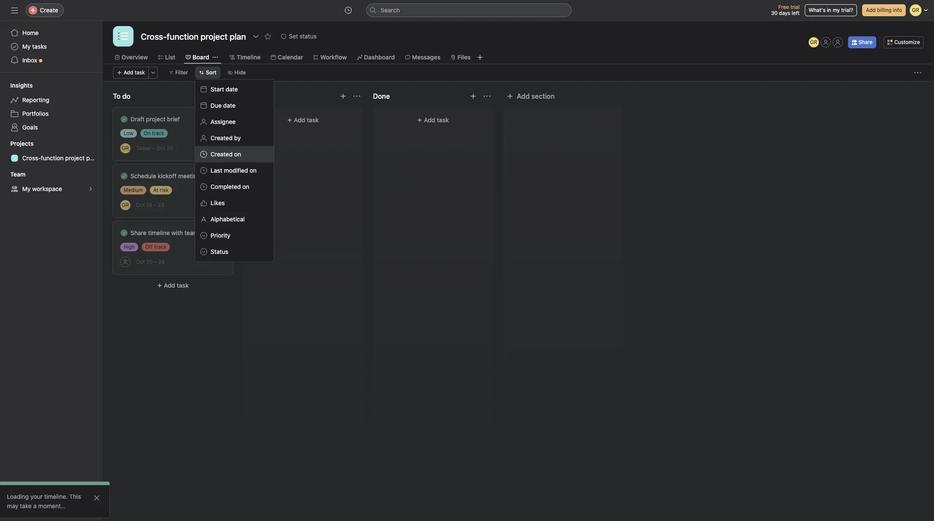 Task type: vqa. For each thing, say whether or not it's contained in the screenshot.
Schedule Oct
yes



Task type: locate. For each thing, give the bounding box(es) containing it.
in
[[827, 7, 831, 13]]

completed image for share timeline with teammates
[[119, 228, 129, 238]]

my workspace link
[[5, 182, 98, 196]]

0 vertical spatial created
[[211, 134, 233, 142]]

1 horizontal spatial 20
[[167, 145, 173, 152]]

on for completed on
[[242, 183, 249, 190]]

track right on
[[152, 130, 164, 137]]

insights button
[[0, 81, 33, 90]]

files
[[458, 53, 471, 61]]

show options image
[[252, 33, 259, 40]]

more actions image down customize
[[915, 69, 921, 76]]

0 vertical spatial 20
[[167, 145, 173, 152]]

date right start
[[226, 86, 238, 93]]

today – oct 20
[[136, 145, 173, 152]]

1 my from the top
[[22, 43, 31, 50]]

add task image left more section actions image
[[470, 93, 477, 100]]

more actions image
[[915, 69, 921, 76], [150, 70, 156, 75]]

1 vertical spatial –
[[153, 202, 156, 208]]

gr
[[810, 39, 817, 45], [122, 145, 129, 151], [122, 202, 129, 208]]

home link
[[5, 26, 98, 40]]

projects
[[10, 140, 34, 147]]

on track
[[144, 130, 164, 137]]

free trial 30 days left
[[771, 4, 800, 16]]

1 vertical spatial created
[[211, 151, 233, 158]]

add inside button
[[517, 92, 530, 100]]

on down by
[[234, 151, 241, 158]]

1 horizontal spatial on
[[242, 183, 249, 190]]

alphabetical
[[211, 216, 245, 223]]

1 vertical spatial 20
[[146, 259, 153, 265]]

on
[[234, 151, 241, 158], [250, 167, 257, 174], [242, 183, 249, 190]]

3 add task image from the left
[[470, 93, 477, 100]]

completed image up high
[[119, 228, 129, 238]]

on
[[144, 130, 151, 137]]

more actions image left filter dropdown button
[[150, 70, 156, 75]]

sort
[[206, 69, 216, 76]]

2 completed image from the top
[[119, 228, 129, 238]]

created inside menu item
[[211, 151, 233, 158]]

None text field
[[139, 29, 248, 44]]

a
[[33, 503, 37, 510]]

projects element
[[0, 136, 103, 167]]

hide sidebar image
[[11, 7, 18, 14]]

2 vertical spatial gr
[[122, 202, 129, 208]]

1 vertical spatial gr
[[122, 145, 129, 151]]

timeline
[[237, 53, 261, 61]]

gr down medium
[[122, 202, 129, 208]]

overview
[[122, 53, 148, 61]]

completed image for schedule kickoff meeting
[[119, 171, 129, 181]]

my
[[22, 43, 31, 50], [22, 185, 31, 193]]

my down team
[[22, 185, 31, 193]]

tab actions image
[[213, 55, 218, 60]]

take
[[20, 503, 32, 510]]

list link
[[158, 53, 175, 62]]

team
[[10, 171, 26, 178]]

0 vertical spatial track
[[152, 130, 164, 137]]

see details, my workspace image
[[88, 187, 93, 192]]

kickoff
[[158, 172, 176, 180]]

inbox
[[22, 56, 37, 64]]

0 horizontal spatial more actions image
[[150, 70, 156, 75]]

track for timeline
[[154, 244, 167, 250]]

team button
[[0, 170, 26, 179]]

my inside 'link'
[[22, 43, 31, 50]]

on right modified
[[250, 167, 257, 174]]

1 vertical spatial share
[[131, 229, 146, 237]]

0 vertical spatial on
[[234, 151, 241, 158]]

2 horizontal spatial on
[[250, 167, 257, 174]]

share timeline with teammates
[[131, 229, 215, 237]]

on down modified
[[242, 183, 249, 190]]

portfolios
[[22, 110, 49, 117]]

0 vertical spatial share
[[859, 39, 873, 45]]

medium
[[124, 187, 143, 193]]

project left plan
[[65, 154, 85, 162]]

on inside menu item
[[234, 151, 241, 158]]

project up on track
[[146, 116, 166, 123]]

1 vertical spatial oct
[[136, 202, 145, 208]]

2 vertical spatial –
[[154, 259, 157, 265]]

1 vertical spatial date
[[223, 102, 236, 109]]

your
[[30, 493, 43, 501]]

created left by
[[211, 134, 233, 142]]

search button
[[366, 3, 572, 17]]

1 horizontal spatial project
[[146, 116, 166, 123]]

1 vertical spatial gr button
[[120, 143, 131, 153]]

my workspace
[[22, 185, 62, 193]]

add task image left more section actions icon
[[340, 93, 347, 100]]

track
[[152, 130, 164, 137], [154, 244, 167, 250]]

overview link
[[115, 53, 148, 62]]

set
[[289, 33, 298, 40]]

1 vertical spatial completed image
[[119, 228, 129, 238]]

add
[[866, 7, 876, 13], [124, 69, 133, 76], [517, 92, 530, 100], [294, 116, 305, 124], [424, 116, 435, 124], [164, 282, 175, 289]]

moment…
[[38, 503, 66, 510]]

share right completed option at the top left of page
[[131, 229, 146, 237]]

to do
[[113, 92, 130, 100]]

20 left 24
[[146, 259, 153, 265]]

set status
[[289, 33, 317, 40]]

0 vertical spatial completed checkbox
[[119, 114, 129, 125]]

1 created from the top
[[211, 134, 233, 142]]

0 vertical spatial gr
[[810, 39, 817, 45]]

20
[[167, 145, 173, 152], [146, 259, 153, 265]]

oct for schedule
[[136, 202, 145, 208]]

oct left 24
[[136, 259, 145, 265]]

goals
[[22, 124, 38, 131]]

at
[[153, 187, 158, 193]]

0 vertical spatial date
[[226, 86, 238, 93]]

add task image for to do
[[210, 93, 217, 100]]

add inside 'button'
[[866, 7, 876, 13]]

info
[[893, 7, 902, 13]]

reporting link
[[5, 93, 98, 107]]

2 my from the top
[[22, 185, 31, 193]]

my for my workspace
[[22, 185, 31, 193]]

my for my tasks
[[22, 43, 31, 50]]

my inside teams element
[[22, 185, 31, 193]]

more section actions image
[[354, 93, 360, 100]]

teams element
[[0, 167, 103, 198]]

share inside button
[[859, 39, 873, 45]]

0 horizontal spatial share
[[131, 229, 146, 237]]

1 completed checkbox from the top
[[119, 114, 129, 125]]

function
[[41, 154, 64, 162]]

more section actions image
[[484, 93, 490, 100]]

my left tasks
[[22, 43, 31, 50]]

track right off on the top left of page
[[154, 244, 167, 250]]

2 vertical spatial on
[[242, 183, 249, 190]]

oct left 19
[[136, 202, 145, 208]]

hide
[[234, 69, 246, 76]]

0 vertical spatial –
[[152, 145, 155, 152]]

1 add task image from the left
[[210, 93, 217, 100]]

task
[[135, 69, 145, 76], [307, 116, 319, 124], [437, 116, 449, 124], [177, 282, 189, 289]]

share down 'add billing info' 'button'
[[859, 39, 873, 45]]

Completed checkbox
[[119, 228, 129, 238]]

23
[[158, 202, 164, 208]]

gr down "what's"
[[810, 39, 817, 45]]

2 horizontal spatial add task image
[[470, 93, 477, 100]]

cross-function project plan link
[[5, 152, 98, 165]]

0 horizontal spatial on
[[234, 151, 241, 158]]

share for share timeline with teammates
[[131, 229, 146, 237]]

1 horizontal spatial share
[[859, 39, 873, 45]]

1 vertical spatial completed checkbox
[[119, 171, 129, 181]]

history image
[[345, 7, 352, 14]]

insights element
[[0, 78, 103, 136]]

share
[[859, 39, 873, 45], [131, 229, 146, 237]]

start
[[211, 86, 224, 93]]

high
[[124, 244, 135, 250]]

workflow
[[320, 53, 347, 61]]

– right "today" on the left
[[152, 145, 155, 152]]

0 horizontal spatial project
[[65, 154, 85, 162]]

board
[[193, 53, 209, 61]]

calendar
[[278, 53, 303, 61]]

completed checkbox up medium
[[119, 171, 129, 181]]

with
[[171, 229, 183, 237]]

completed image up medium
[[119, 171, 129, 181]]

0 vertical spatial gr button
[[809, 37, 819, 48]]

gr button down "what's"
[[809, 37, 819, 48]]

search
[[381, 6, 400, 14]]

gr button down medium
[[120, 200, 131, 210]]

gr down low
[[122, 145, 129, 151]]

created down created by
[[211, 151, 233, 158]]

list image
[[118, 31, 128, 42]]

completed image
[[119, 171, 129, 181], [119, 228, 129, 238]]

0 horizontal spatial add task image
[[210, 93, 217, 100]]

add task image
[[210, 93, 217, 100], [340, 93, 347, 100], [470, 93, 477, 100]]

date right due
[[223, 102, 236, 109]]

completed checkbox for schedule
[[119, 171, 129, 181]]

gr button down low
[[120, 143, 131, 153]]

filter button
[[165, 67, 192, 79]]

calendar link
[[271, 53, 303, 62]]

1 horizontal spatial add task image
[[340, 93, 347, 100]]

Completed checkbox
[[119, 114, 129, 125], [119, 171, 129, 181]]

oct 20 – 24
[[136, 259, 165, 265]]

add section
[[517, 92, 555, 100]]

timeline.
[[44, 493, 68, 501]]

– left 24
[[154, 259, 157, 265]]

gr for draft project brief
[[122, 145, 129, 151]]

my
[[833, 7, 840, 13]]

– right 19
[[153, 202, 156, 208]]

created
[[211, 134, 233, 142], [211, 151, 233, 158]]

1 vertical spatial my
[[22, 185, 31, 193]]

0 vertical spatial oct
[[156, 145, 165, 152]]

1 vertical spatial track
[[154, 244, 167, 250]]

20 right "today" on the left
[[167, 145, 173, 152]]

portfolios link
[[5, 107, 98, 121]]

completed checkbox left draft
[[119, 114, 129, 125]]

cross-function project plan
[[22, 154, 98, 162]]

oct down on track
[[156, 145, 165, 152]]

2 created from the top
[[211, 151, 233, 158]]

2 vertical spatial oct
[[136, 259, 145, 265]]

1 completed image from the top
[[119, 171, 129, 181]]

2 vertical spatial gr button
[[120, 200, 131, 210]]

created for created on
[[211, 151, 233, 158]]

loading
[[7, 493, 29, 501]]

completed image
[[119, 114, 129, 125]]

1 vertical spatial project
[[65, 154, 85, 162]]

0 vertical spatial completed image
[[119, 171, 129, 181]]

2 completed checkbox from the top
[[119, 171, 129, 181]]

off track
[[145, 244, 167, 250]]

filter
[[175, 69, 188, 76]]

0 vertical spatial my
[[22, 43, 31, 50]]

add to starred image
[[264, 33, 271, 40]]

oct
[[156, 145, 165, 152], [136, 202, 145, 208], [136, 259, 145, 265]]

add task image up due
[[210, 93, 217, 100]]



Task type: describe. For each thing, give the bounding box(es) containing it.
insights
[[10, 82, 33, 89]]

section
[[531, 92, 555, 100]]

cross-
[[22, 154, 41, 162]]

files link
[[451, 53, 471, 62]]

share button
[[848, 36, 877, 48]]

created on menu item
[[195, 146, 274, 163]]

days
[[779, 10, 790, 16]]

my tasks
[[22, 43, 47, 50]]

assignee
[[211, 118, 236, 125]]

what's
[[809, 7, 826, 13]]

0 vertical spatial project
[[146, 116, 166, 123]]

off
[[145, 244, 153, 250]]

created for created by
[[211, 134, 233, 142]]

timeline
[[148, 229, 170, 237]]

oct for share
[[136, 259, 145, 265]]

what's in my trial?
[[809, 7, 853, 13]]

add section button
[[503, 89, 558, 104]]

1 vertical spatial on
[[250, 167, 257, 174]]

meeting
[[178, 172, 201, 180]]

left
[[792, 10, 800, 16]]

add task image for done
[[470, 93, 477, 100]]

– for timeline
[[154, 259, 157, 265]]

trial?
[[842, 7, 853, 13]]

free
[[778, 4, 789, 10]]

invite
[[24, 507, 39, 514]]

reporting
[[22, 96, 49, 104]]

today
[[136, 145, 151, 152]]

schedule kickoff meeting
[[131, 172, 201, 180]]

draft
[[131, 116, 145, 123]]

due
[[211, 102, 222, 109]]

draft project brief
[[131, 116, 180, 123]]

sort button
[[195, 67, 220, 79]]

completed
[[211, 183, 241, 190]]

completed on
[[211, 183, 249, 190]]

status
[[300, 33, 317, 40]]

inbox link
[[5, 53, 98, 67]]

track for project
[[152, 130, 164, 137]]

2 add task image from the left
[[340, 93, 347, 100]]

oct 19 – 23
[[136, 202, 164, 208]]

create button
[[26, 3, 64, 17]]

low
[[124, 130, 133, 137]]

workspace
[[32, 185, 62, 193]]

add billing info button
[[862, 4, 906, 16]]

dashboard link
[[357, 53, 395, 62]]

created by
[[211, 134, 241, 142]]

goals link
[[5, 121, 98, 134]]

projects button
[[0, 140, 34, 148]]

due date
[[211, 102, 236, 109]]

plan
[[86, 154, 98, 162]]

loading your timeline. this may take a moment…
[[7, 493, 81, 510]]

my tasks link
[[5, 40, 98, 53]]

hide button
[[224, 67, 250, 79]]

billing
[[877, 7, 892, 13]]

board link
[[186, 53, 209, 62]]

create
[[40, 6, 58, 14]]

close image
[[93, 495, 100, 502]]

created on
[[211, 151, 241, 158]]

invite button
[[8, 503, 45, 518]]

teammates
[[185, 229, 215, 237]]

add tab image
[[477, 54, 484, 61]]

trial
[[791, 4, 800, 10]]

completed checkbox for draft
[[119, 114, 129, 125]]

global element
[[0, 21, 103, 72]]

date for start date
[[226, 86, 238, 93]]

share for share
[[859, 39, 873, 45]]

dashboard
[[364, 53, 395, 61]]

0 horizontal spatial 20
[[146, 259, 153, 265]]

set status button
[[277, 30, 321, 42]]

gr button for schedule kickoff meeting
[[120, 200, 131, 210]]

date for due date
[[223, 102, 236, 109]]

30
[[771, 10, 778, 16]]

gr for schedule kickoff meeting
[[122, 202, 129, 208]]

24
[[159, 259, 165, 265]]

– for kickoff
[[153, 202, 156, 208]]

schedule
[[131, 172, 156, 180]]

gr button for draft project brief
[[120, 143, 131, 153]]

on for created on
[[234, 151, 241, 158]]

likes
[[211, 199, 225, 207]]

at risk
[[153, 187, 169, 193]]

messages link
[[405, 53, 441, 62]]

modified
[[224, 167, 248, 174]]

what's in my trial? button
[[805, 4, 857, 16]]

start date
[[211, 86, 238, 93]]

list
[[165, 53, 175, 61]]

last modified on
[[211, 167, 257, 174]]

priority
[[211, 232, 230, 239]]

by
[[234, 134, 241, 142]]

tasks
[[32, 43, 47, 50]]

search list box
[[366, 3, 572, 17]]

1 horizontal spatial more actions image
[[915, 69, 921, 76]]

19
[[146, 202, 152, 208]]

timeline link
[[230, 53, 261, 62]]

customize button
[[884, 36, 924, 48]]



